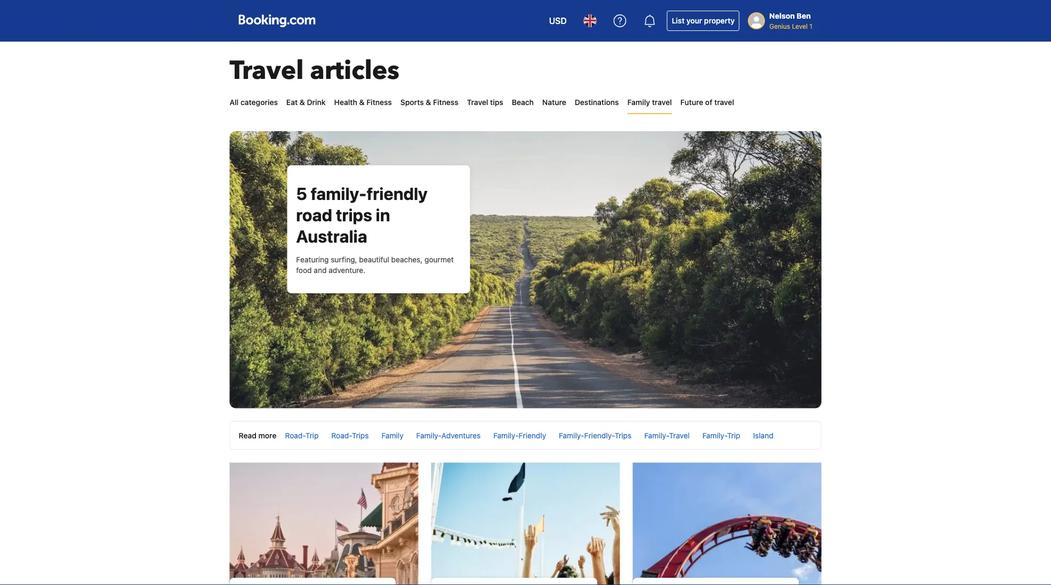 Task type: locate. For each thing, give the bounding box(es) containing it.
usd button
[[543, 8, 573, 34]]

family link
[[382, 431, 404, 440]]

family-trip
[[703, 431, 741, 440]]

1 horizontal spatial trip
[[728, 431, 741, 440]]

family
[[628, 98, 650, 107]]

sports & fitness link
[[401, 92, 459, 113]]

articles
[[310, 53, 400, 88]]

friendly inside 5 family-friendly road trips in australia
[[367, 184, 428, 204]]

0 horizontal spatial travel
[[230, 53, 304, 88]]

fitness right the sports
[[433, 98, 459, 107]]

travel
[[230, 53, 304, 88], [467, 98, 488, 107]]

road-trip
[[285, 431, 319, 440]]

1
[[810, 22, 813, 30]]

& inside eat & drink link
[[300, 98, 305, 107]]

road-
[[285, 431, 306, 440], [332, 431, 352, 440]]

nelson ben genius level 1
[[770, 11, 813, 30]]

1 horizontal spatial travel
[[467, 98, 488, 107]]

1 vertical spatial travel
[[467, 98, 488, 107]]

2 & from the left
[[359, 98, 365, 107]]

0 horizontal spatial &
[[300, 98, 305, 107]]

0 vertical spatial travel
[[230, 53, 304, 88]]

travel tips
[[467, 98, 504, 107]]

fitness left the sports
[[367, 98, 392, 107]]

eat & drink
[[286, 98, 326, 107]]

property
[[705, 16, 735, 25]]

1 horizontal spatial friendly
[[519, 431, 546, 440]]

& right eat
[[300, 98, 305, 107]]

fitness
[[367, 98, 392, 107], [433, 98, 459, 107]]

family-travel link
[[645, 431, 690, 440]]

1 horizontal spatial &
[[359, 98, 365, 107]]

1 trip from the left
[[306, 431, 319, 440]]

travel left tips
[[467, 98, 488, 107]]

read more
[[239, 431, 277, 440]]

eat
[[286, 98, 298, 107]]

travel right family
[[652, 98, 672, 107]]

0 horizontal spatial friendly
[[367, 184, 428, 204]]

food
[[296, 266, 312, 275]]

level
[[792, 22, 808, 30]]

road- for trip
[[285, 431, 306, 440]]

family-trip link
[[703, 431, 741, 440]]

trips
[[336, 205, 372, 225], [352, 431, 369, 440], [615, 431, 632, 440]]

road- for trips
[[332, 431, 352, 440]]

trip
[[306, 431, 319, 440], [728, 431, 741, 440]]

1 horizontal spatial road-
[[332, 431, 352, 440]]

road
[[296, 205, 332, 225]]

adventures
[[442, 431, 481, 440]]

future of travel link
[[681, 92, 735, 113]]

& inside health & fitness link
[[359, 98, 365, 107]]

1 & from the left
[[300, 98, 305, 107]]

trips left family-travel link
[[615, 431, 632, 440]]

& right health on the top left of the page
[[359, 98, 365, 107]]

travel for family-travel
[[669, 431, 690, 440]]

trip left road-trips link
[[306, 431, 319, 440]]

& for health
[[359, 98, 365, 107]]

&
[[300, 98, 305, 107], [359, 98, 365, 107], [426, 98, 431, 107]]

family-
[[311, 184, 367, 204], [417, 431, 442, 440], [494, 431, 519, 440], [559, 431, 585, 440], [645, 431, 669, 440], [703, 431, 728, 440]]

& inside sports & fitness link
[[426, 98, 431, 107]]

travel up categories
[[230, 53, 304, 88]]

family- for family-adventures
[[417, 431, 442, 440]]

friendly-
[[585, 431, 615, 440]]

island link
[[754, 431, 774, 440]]

0 horizontal spatial fitness
[[367, 98, 392, 107]]

health & fitness link
[[334, 92, 392, 113]]

adventure.
[[329, 266, 366, 275]]

2 road- from the left
[[332, 431, 352, 440]]

road- right road-trip
[[332, 431, 352, 440]]

health
[[334, 98, 357, 107]]

your
[[687, 16, 703, 25]]

family travel
[[628, 98, 672, 107]]

list your property link
[[667, 11, 740, 31]]

family- for family-trip
[[703, 431, 728, 440]]

trip left island
[[728, 431, 741, 440]]

& right the sports
[[426, 98, 431, 107]]

family-travel
[[645, 431, 690, 440]]

0 horizontal spatial trip
[[306, 431, 319, 440]]

travel for travel tips
[[467, 98, 488, 107]]

usd
[[549, 16, 567, 26]]

travel left family-trip link
[[669, 431, 690, 440]]

travel inside family travel link
[[652, 98, 672, 107]]

trips left in
[[336, 205, 372, 225]]

2 trip from the left
[[728, 431, 741, 440]]

future
[[681, 98, 704, 107]]

travel
[[652, 98, 672, 107], [715, 98, 735, 107], [669, 431, 690, 440]]

destinations
[[575, 98, 619, 107]]

0 vertical spatial friendly
[[367, 184, 428, 204]]

trip for family-
[[728, 431, 741, 440]]

2 horizontal spatial &
[[426, 98, 431, 107]]

3 & from the left
[[426, 98, 431, 107]]

travel for family travel
[[652, 98, 672, 107]]

destinations link
[[575, 92, 619, 113]]

1 fitness from the left
[[367, 98, 392, 107]]

travel inside future of travel link
[[715, 98, 735, 107]]

friendly
[[367, 184, 428, 204], [519, 431, 546, 440]]

travel right of
[[715, 98, 735, 107]]

2 fitness from the left
[[433, 98, 459, 107]]

0 horizontal spatial road-
[[285, 431, 306, 440]]

featuring
[[296, 255, 329, 264]]

1 horizontal spatial fitness
[[433, 98, 459, 107]]

beach link
[[512, 92, 534, 113]]

5
[[296, 184, 307, 204]]

road- right more
[[285, 431, 306, 440]]

1 road- from the left
[[285, 431, 306, 440]]



Task type: describe. For each thing, give the bounding box(es) containing it.
and
[[314, 266, 327, 275]]

road-trip link
[[285, 431, 319, 440]]

all categories link
[[230, 92, 278, 113]]

fitness for health & fitness
[[367, 98, 392, 107]]

beach
[[512, 98, 534, 107]]

family
[[382, 431, 404, 440]]

family- for family-friendly
[[494, 431, 519, 440]]

health & fitness
[[334, 98, 392, 107]]

of
[[706, 98, 713, 107]]

eat & drink link
[[286, 92, 326, 113]]

travel for travel articles
[[230, 53, 304, 88]]

list your property
[[672, 16, 735, 25]]

surfing,
[[331, 255, 357, 264]]

family- inside 5 family-friendly road trips in australia
[[311, 184, 367, 204]]

featuring surfing, beautiful beaches, gourmet food and adventure.
[[296, 255, 454, 275]]

family-friendly link
[[494, 431, 546, 440]]

all categories
[[230, 98, 278, 107]]

beaches,
[[391, 255, 423, 264]]

more
[[259, 431, 277, 440]]

family travel link
[[628, 92, 672, 113]]

nature
[[543, 98, 567, 107]]

family-friendly
[[494, 431, 546, 440]]

road-trips
[[332, 431, 369, 440]]

categories
[[241, 98, 278, 107]]

australia
[[296, 226, 367, 247]]

trip for road-
[[306, 431, 319, 440]]

list
[[672, 16, 685, 25]]

road-trips link
[[332, 431, 369, 440]]

family-friendly-trips
[[559, 431, 632, 440]]

sports & fitness
[[401, 98, 459, 107]]

family- for family-friendly-trips
[[559, 431, 585, 440]]

sports
[[401, 98, 424, 107]]

family-adventures
[[417, 431, 481, 440]]

travel tips link
[[467, 92, 504, 113]]

5 family-friendly road trips in australia
[[296, 184, 428, 247]]

travel articles
[[230, 53, 400, 88]]

beautiful
[[359, 255, 389, 264]]

& for sports
[[426, 98, 431, 107]]

trips left 'family'
[[352, 431, 369, 440]]

family- for family-travel
[[645, 431, 669, 440]]

future of travel
[[681, 98, 735, 107]]

gourmet
[[425, 255, 454, 264]]

tips
[[490, 98, 504, 107]]

island
[[754, 431, 774, 440]]

family-friendly-trips link
[[559, 431, 632, 440]]

nelson
[[770, 11, 795, 20]]

trips inside 5 family-friendly road trips in australia
[[336, 205, 372, 225]]

ben
[[797, 11, 811, 20]]

& for eat
[[300, 98, 305, 107]]

fitness for sports & fitness
[[433, 98, 459, 107]]

drink
[[307, 98, 326, 107]]

family-adventures link
[[417, 431, 481, 440]]

nature link
[[543, 92, 567, 113]]

genius
[[770, 22, 791, 30]]

in
[[376, 205, 390, 225]]

1 vertical spatial friendly
[[519, 431, 546, 440]]

5 family-friendly road trips in australia link
[[296, 184, 428, 247]]

read
[[239, 431, 257, 440]]

booking.com online hotel reservations image
[[239, 14, 316, 27]]

all
[[230, 98, 239, 107]]



Task type: vqa. For each thing, say whether or not it's contained in the screenshot.
WED,
no



